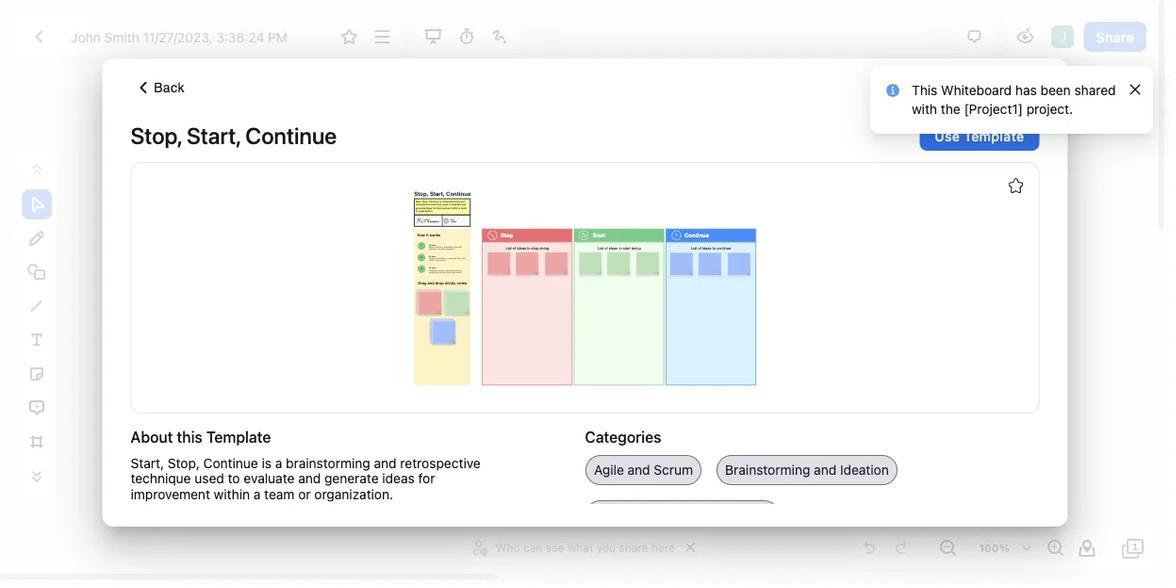 Task type: vqa. For each thing, say whether or not it's contained in the screenshot.
the topmost Template
yes



Task type: describe. For each thing, give the bounding box(es) containing it.
with
[[912, 101, 938, 117]]

project.
[[1027, 101, 1074, 117]]

zoom in image
[[1044, 538, 1067, 560]]

to
[[228, 471, 240, 487]]

comment panel image
[[964, 25, 987, 48]]

or
[[298, 487, 311, 502]]

the
[[941, 101, 961, 117]]

generate
[[325, 471, 379, 487]]

use template
[[935, 128, 1025, 144]]

show previous tools image
[[22, 160, 52, 178]]

organization.
[[314, 487, 393, 502]]

agile and scrum
[[594, 463, 693, 478]]

share
[[1097, 29, 1135, 45]]

who can see what you share here button
[[470, 534, 680, 562]]

within
[[214, 487, 250, 502]]

continue inside about this template start, stop, continue is a brainstorming and retrospective technique used to evaluate and generate ideas for improvement within a team or organization.
[[203, 456, 258, 471]]

Document name text field
[[57, 22, 331, 52]]

this whiteboard has been shared with the [project1] project. alert
[[871, 66, 1154, 134]]

used
[[195, 471, 224, 487]]

brainstorming
[[286, 456, 371, 471]]

back button
[[131, 73, 191, 103]]

has
[[1016, 83, 1038, 98]]

0 vertical spatial star this whiteboard image
[[338, 25, 361, 48]]

0 horizontal spatial a
[[254, 487, 261, 502]]

0 vertical spatial stop,
[[131, 123, 182, 149]]

0 vertical spatial start,
[[187, 123, 241, 149]]

whiteboard
[[942, 83, 1012, 98]]

brainstorming and ideation
[[725, 463, 889, 478]]

all eyes on me image
[[1015, 25, 1037, 48]]

stop, inside about this template start, stop, continue is a brainstorming and retrospective technique used to evaluate and generate ideas for improvement within a team or organization.
[[168, 456, 200, 471]]

and for agile and scrum
[[627, 463, 650, 478]]

brainstorming
[[725, 463, 810, 478]]

0 vertical spatial continue
[[246, 123, 337, 149]]

categories
[[585, 429, 662, 447]]

start, inside about this template start, stop, continue is a brainstorming and retrospective technique used to evaluate and generate ideas for improvement within a team or organization.
[[131, 456, 164, 471]]

100
[[980, 543, 1000, 555]]

use
[[935, 128, 961, 144]]

%
[[1000, 543, 1010, 555]]

template inside use template button
[[965, 128, 1025, 144]]

1 horizontal spatial a
[[275, 456, 282, 471]]

zoom out image
[[937, 538, 959, 560]]

this
[[177, 429, 203, 447]]

1 horizontal spatial star this whiteboard image
[[1009, 178, 1024, 193]]

for
[[418, 471, 435, 487]]

share button
[[1085, 22, 1147, 52]]



Task type: locate. For each thing, give the bounding box(es) containing it.
1 vertical spatial star this whiteboard image
[[1009, 178, 1024, 193]]

100 %
[[980, 543, 1010, 555]]

this whiteboard has been shared with the [project1] project.
[[912, 83, 1117, 117]]

retrospective
[[400, 456, 481, 471]]

0 horizontal spatial start,
[[131, 456, 164, 471]]

close image
[[1126, 80, 1145, 99]]

stop, down this
[[168, 456, 200, 471]]

you
[[597, 542, 616, 555]]

1 vertical spatial continue
[[203, 456, 258, 471]]

template down [project1]
[[965, 128, 1025, 144]]

[project1]
[[965, 101, 1024, 117]]

and right agile
[[627, 463, 650, 478]]

can
[[524, 542, 543, 555]]

is
[[262, 456, 272, 471]]

pages image
[[1123, 538, 1145, 560]]

this
[[912, 83, 938, 98]]

1 horizontal spatial start,
[[187, 123, 241, 149]]

about this template start, stop, continue is a brainstorming and retrospective technique used to evaluate and generate ideas for improvement within a team or organization.
[[131, 429, 481, 502]]

meetings and retrospectives
[[594, 508, 771, 524]]

template detail image
[[131, 162, 1040, 414]]

and for meetings and retrospectives
[[654, 508, 676, 524]]

use template button
[[920, 121, 1040, 151]]

who
[[496, 542, 520, 555]]

start,
[[187, 123, 241, 149], [131, 456, 164, 471]]

back
[[154, 80, 185, 95]]

and up here
[[654, 508, 676, 524]]

team
[[264, 487, 295, 502]]

stop, start, continue
[[131, 123, 337, 149]]

star this whiteboard image down use template button
[[1009, 178, 1024, 193]]

1 vertical spatial a
[[254, 487, 261, 502]]

template
[[965, 128, 1025, 144], [206, 429, 271, 447]]

stop, down back button
[[131, 123, 182, 149]]

dashboard image
[[27, 25, 50, 48]]

1 horizontal spatial template
[[965, 128, 1025, 144]]

retrospectives
[[680, 508, 771, 524]]

agile
[[594, 463, 624, 478]]

and right team
[[298, 471, 321, 487]]

who can see what you share here
[[496, 542, 676, 555]]

evaluate
[[244, 471, 295, 487]]

more options image
[[371, 25, 394, 48]]

0 vertical spatial a
[[275, 456, 282, 471]]

1 vertical spatial start,
[[131, 456, 164, 471]]

template inside about this template start, stop, continue is a brainstorming and retrospective technique used to evaluate and generate ideas for improvement within a team or organization.
[[206, 429, 271, 447]]

stop,
[[131, 123, 182, 149], [168, 456, 200, 471]]

and left for
[[374, 456, 397, 471]]

here
[[652, 542, 676, 555]]

shared
[[1075, 83, 1117, 98]]

0 horizontal spatial template
[[206, 429, 271, 447]]

scrum
[[654, 463, 693, 478]]

present image
[[422, 25, 445, 48]]

a left team
[[254, 487, 261, 502]]

star this whiteboard image
[[338, 25, 361, 48], [1009, 178, 1024, 193]]

start, down back button
[[187, 123, 241, 149]]

1 vertical spatial stop,
[[168, 456, 200, 471]]

and left ideation
[[814, 463, 837, 478]]

been
[[1041, 83, 1071, 98]]

start, down about
[[131, 456, 164, 471]]

about
[[131, 429, 173, 447]]

template up is at bottom
[[206, 429, 271, 447]]

ideation
[[840, 463, 889, 478]]

a right is at bottom
[[275, 456, 282, 471]]

share
[[619, 542, 649, 555]]

show more tools image
[[25, 465, 48, 488]]

and
[[374, 456, 397, 471], [627, 463, 650, 478], [814, 463, 837, 478], [298, 471, 321, 487], [654, 508, 676, 524]]

improvement
[[131, 487, 210, 502]]

timer image
[[455, 25, 478, 48]]

technique
[[131, 471, 191, 487]]

what
[[568, 542, 594, 555]]

0 horizontal spatial star this whiteboard image
[[338, 25, 361, 48]]

see
[[546, 542, 565, 555]]

a
[[275, 456, 282, 471], [254, 487, 261, 502]]

continue
[[246, 123, 337, 149], [203, 456, 258, 471]]

meetings
[[594, 508, 650, 524]]

star this whiteboard image left more options icon
[[338, 25, 361, 48]]

and for brainstorming and ideation
[[814, 463, 837, 478]]

1 vertical spatial template
[[206, 429, 271, 447]]

ideas
[[382, 471, 415, 487]]

0 vertical spatial template
[[965, 128, 1025, 144]]

laser image
[[489, 25, 511, 48]]



